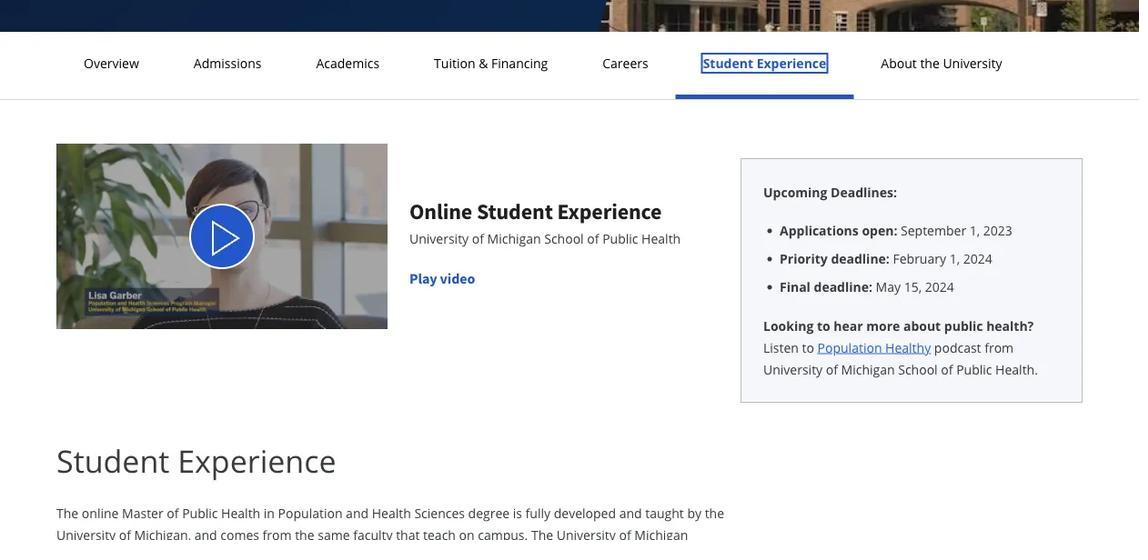 Task type: vqa. For each thing, say whether or not it's contained in the screenshot.
in-
no



Task type: locate. For each thing, give the bounding box(es) containing it.
2 vertical spatial the
[[295, 527, 315, 541]]

financing
[[492, 55, 548, 72]]

list
[[771, 221, 1060, 297]]

to left hear on the right bottom
[[817, 317, 831, 335]]

final
[[780, 279, 811, 296]]

0 vertical spatial 2024
[[964, 250, 993, 268]]

1 horizontal spatial michigan
[[842, 361, 895, 378]]

health inside online student experience university of michigan school of public health
[[642, 230, 681, 247]]

0 vertical spatial population
[[818, 339, 882, 356]]

0 vertical spatial the
[[921, 55, 940, 72]]

0 vertical spatial student
[[703, 55, 754, 72]]

same
[[318, 527, 350, 541]]

school inside online student experience university of michigan school of public health
[[545, 230, 584, 247]]

1 horizontal spatial school
[[899, 361, 938, 378]]

health
[[642, 230, 681, 247], [221, 505, 260, 522], [372, 505, 411, 522]]

student
[[703, 55, 754, 72], [477, 197, 553, 225], [56, 440, 170, 482]]

sciences
[[415, 505, 465, 522]]

2 horizontal spatial and
[[620, 505, 642, 522]]

0 horizontal spatial school
[[545, 230, 584, 247]]

1 horizontal spatial 2024
[[964, 250, 993, 268]]

0 vertical spatial school
[[545, 230, 584, 247]]

0 vertical spatial deadline:
[[831, 250, 890, 268]]

1 horizontal spatial population
[[818, 339, 882, 356]]

1, left 2023
[[970, 222, 981, 239]]

academics link
[[311, 55, 385, 72]]

podcast from university of michigan school of public health.
[[764, 339, 1039, 378]]

0 horizontal spatial 1,
[[950, 250, 960, 268]]

0 vertical spatial michigan
[[488, 230, 541, 247]]

looking to hear more about public health? listen to population healthy
[[764, 317, 1034, 356]]

0 horizontal spatial 2024
[[926, 279, 955, 296]]

developed
[[554, 505, 616, 522]]

0 vertical spatial public
[[603, 230, 639, 247]]

and left comes
[[195, 527, 217, 541]]

0 vertical spatial 1,
[[970, 222, 981, 239]]

public
[[603, 230, 639, 247], [957, 361, 993, 378], [182, 505, 218, 522]]

1 vertical spatial school
[[899, 361, 938, 378]]

2024
[[964, 250, 993, 268], [926, 279, 955, 296]]

0 vertical spatial experience
[[757, 55, 827, 72]]

2024 right 15,
[[926, 279, 955, 296]]

2 horizontal spatial public
[[957, 361, 993, 378]]

&
[[479, 55, 488, 72]]

1 vertical spatial the
[[705, 505, 725, 522]]

population inside looking to hear more about public health? listen to population healthy
[[818, 339, 882, 356]]

1 vertical spatial deadline:
[[814, 279, 873, 296]]

0 horizontal spatial experience
[[178, 440, 336, 482]]

online
[[410, 197, 473, 225]]

and
[[346, 505, 369, 522], [620, 505, 642, 522], [195, 527, 217, 541]]

the right "by"
[[705, 505, 725, 522]]

1 vertical spatial public
[[957, 361, 993, 378]]

2 vertical spatial public
[[182, 505, 218, 522]]

health?
[[987, 317, 1034, 335]]

1 horizontal spatial from
[[985, 339, 1014, 356]]

2024 down 2023
[[964, 250, 993, 268]]

and left taught
[[620, 505, 642, 522]]

1 horizontal spatial student experience
[[703, 55, 827, 72]]

about the university
[[881, 55, 1003, 72]]

1 vertical spatial student
[[477, 197, 553, 225]]

careers link
[[597, 55, 654, 72]]

deadline:
[[831, 250, 890, 268], [814, 279, 873, 296]]

fully
[[526, 505, 551, 522]]

population down hear on the right bottom
[[818, 339, 882, 356]]

2 vertical spatial experience
[[178, 440, 336, 482]]

0 horizontal spatial to
[[802, 339, 815, 356]]

priority
[[780, 250, 828, 268]]

about
[[904, 317, 941, 335]]

deadline: up final deadline: may 15, 2024
[[831, 250, 890, 268]]

1 vertical spatial list item
[[780, 249, 1060, 269]]

student experience
[[703, 55, 827, 72], [56, 440, 336, 482]]

1 horizontal spatial to
[[817, 317, 831, 335]]

3 list item from the top
[[780, 278, 1060, 297]]

2 horizontal spatial the
[[921, 55, 940, 72]]

michigan inside online student experience university of michigan school of public health
[[488, 230, 541, 247]]

deadline: for final deadline:
[[814, 279, 873, 296]]

to
[[817, 317, 831, 335], [802, 339, 815, 356]]

the down fully
[[531, 527, 554, 541]]

2 list item from the top
[[780, 249, 1060, 269]]

1, for september
[[970, 222, 981, 239]]

the right the "about" at the top of the page
[[921, 55, 940, 72]]

online student experience image
[[56, 144, 388, 329]]

list item down 'february'
[[780, 278, 1060, 297]]

0 horizontal spatial public
[[182, 505, 218, 522]]

september
[[901, 222, 967, 239]]

university
[[943, 55, 1003, 72], [410, 230, 469, 247], [764, 361, 823, 378], [56, 527, 116, 541], [557, 527, 616, 541]]

1,
[[970, 222, 981, 239], [950, 250, 960, 268]]

experience
[[757, 55, 827, 72], [558, 197, 662, 225], [178, 440, 336, 482]]

0 horizontal spatial the
[[295, 527, 315, 541]]

1 vertical spatial population
[[278, 505, 343, 522]]

list item up 'february'
[[780, 221, 1060, 240]]

0 horizontal spatial michigan
[[488, 230, 541, 247]]

school
[[545, 230, 584, 247], [899, 361, 938, 378]]

experience inside online student experience university of michigan school of public health
[[558, 197, 662, 225]]

from
[[985, 339, 1014, 356], [263, 527, 292, 541]]

1 vertical spatial the
[[531, 527, 554, 541]]

1 horizontal spatial public
[[603, 230, 639, 247]]

0 vertical spatial from
[[985, 339, 1014, 356]]

2 vertical spatial list item
[[780, 278, 1060, 297]]

overview
[[84, 55, 139, 72]]

upcoming deadlines:
[[764, 183, 898, 201]]

school inside podcast from university of michigan school of public health.
[[899, 361, 938, 378]]

0 horizontal spatial population
[[278, 505, 343, 522]]

1 horizontal spatial 1,
[[970, 222, 981, 239]]

looking
[[764, 317, 814, 335]]

february
[[893, 250, 947, 268]]

1, right 'february'
[[950, 250, 960, 268]]

campus.
[[478, 527, 528, 541]]

15,
[[905, 279, 922, 296]]

1 vertical spatial 1,
[[950, 250, 960, 268]]

the
[[56, 505, 78, 522], [531, 527, 554, 541]]

michigan,
[[134, 527, 191, 541]]

of
[[472, 230, 484, 247], [587, 230, 599, 247], [826, 361, 838, 378], [941, 361, 954, 378], [167, 505, 179, 522], [119, 527, 131, 541], [619, 527, 631, 541]]

list item
[[780, 221, 1060, 240], [780, 249, 1060, 269], [780, 278, 1060, 297]]

0 horizontal spatial student experience
[[56, 440, 336, 482]]

from down in at bottom left
[[263, 527, 292, 541]]

2023
[[984, 222, 1013, 239]]

1 horizontal spatial experience
[[558, 197, 662, 225]]

1 horizontal spatial health
[[372, 505, 411, 522]]

0 vertical spatial the
[[56, 505, 78, 522]]

0 horizontal spatial from
[[263, 527, 292, 541]]

1 horizontal spatial student
[[477, 197, 553, 225]]

1 vertical spatial michigan
[[842, 361, 895, 378]]

comes
[[221, 527, 259, 541]]

health.
[[996, 361, 1039, 378]]

final deadline: may 15, 2024
[[780, 279, 955, 296]]

podcast
[[935, 339, 982, 356]]

student experience link
[[698, 55, 832, 72]]

and up faculty
[[346, 505, 369, 522]]

michigan
[[488, 230, 541, 247], [842, 361, 895, 378]]

the
[[921, 55, 940, 72], [705, 505, 725, 522], [295, 527, 315, 541]]

on
[[459, 527, 475, 541]]

0 vertical spatial to
[[817, 317, 831, 335]]

more
[[867, 317, 901, 335]]

deadline: up hear on the right bottom
[[814, 279, 873, 296]]

university inside podcast from university of michigan school of public health.
[[764, 361, 823, 378]]

1 vertical spatial 2024
[[926, 279, 955, 296]]

1 vertical spatial experience
[[558, 197, 662, 225]]

careers
[[603, 55, 649, 72]]

population
[[818, 339, 882, 356], [278, 505, 343, 522]]

list item up 15,
[[780, 249, 1060, 269]]

from down health? on the right of page
[[985, 339, 1014, 356]]

2024 for final deadline: may 15, 2024
[[926, 279, 955, 296]]

to right listen
[[802, 339, 815, 356]]

0 vertical spatial list item
[[780, 221, 1060, 240]]

university inside online student experience university of michigan school of public health
[[410, 230, 469, 247]]

2 horizontal spatial health
[[642, 230, 681, 247]]

the left online
[[56, 505, 78, 522]]

0 horizontal spatial student
[[56, 440, 170, 482]]

the left same
[[295, 527, 315, 541]]

by
[[688, 505, 702, 522]]

1 vertical spatial from
[[263, 527, 292, 541]]

1 list item from the top
[[780, 221, 1060, 240]]

population up same
[[278, 505, 343, 522]]

academics
[[316, 55, 380, 72]]

teach
[[423, 527, 456, 541]]

public inside podcast from university of michigan school of public health.
[[957, 361, 993, 378]]

degree
[[468, 505, 510, 522]]



Task type: describe. For each thing, give the bounding box(es) containing it.
video
[[440, 270, 475, 288]]

applications
[[780, 222, 859, 239]]

play video button
[[410, 268, 475, 290]]

student inside online student experience university of michigan school of public health
[[477, 197, 553, 225]]

overview link
[[78, 55, 145, 72]]

public
[[945, 317, 984, 335]]

1 horizontal spatial and
[[346, 505, 369, 522]]

admissions link
[[188, 55, 267, 72]]

tuition & financing
[[434, 55, 548, 72]]

from inside the online master of public health in population and health sciences degree is fully developed and taught by the university of michigan, and comes from the same faculty that teach on campus. the university of michiga
[[263, 527, 292, 541]]

0 horizontal spatial the
[[56, 505, 78, 522]]

healthy
[[886, 339, 931, 356]]

tuition & financing link
[[429, 55, 554, 72]]

from inside podcast from university of michigan school of public health.
[[985, 339, 1014, 356]]

admissions
[[194, 55, 262, 72]]

0 horizontal spatial health
[[221, 505, 260, 522]]

faculty
[[353, 527, 393, 541]]

hear
[[834, 317, 863, 335]]

deadline: for priority deadline:
[[831, 250, 890, 268]]

open:
[[862, 222, 898, 239]]

2 horizontal spatial experience
[[757, 55, 827, 72]]

list containing applications open:
[[771, 221, 1060, 297]]

may
[[876, 279, 901, 296]]

health for master
[[372, 505, 411, 522]]

in
[[264, 505, 275, 522]]

1 vertical spatial student experience
[[56, 440, 336, 482]]

list item containing applications open:
[[780, 221, 1060, 240]]

about the university link
[[876, 55, 1008, 72]]

population healthy link
[[818, 339, 931, 356]]

listen
[[764, 339, 799, 356]]

upcoming
[[764, 183, 828, 201]]

0 horizontal spatial and
[[195, 527, 217, 541]]

play
[[410, 270, 437, 288]]

video presentation, online student experience image
[[208, 220, 244, 257]]

2024 for priority deadline: february 1, 2024
[[964, 250, 993, 268]]

master
[[122, 505, 164, 522]]

taught
[[646, 505, 684, 522]]

the online master of public health in population and health sciences degree is fully developed and taught by the university of michigan, and comes from the same faculty that teach on campus. the university of michiga
[[56, 505, 740, 541]]

2 horizontal spatial student
[[703, 55, 754, 72]]

0 vertical spatial student experience
[[703, 55, 827, 72]]

1 horizontal spatial the
[[705, 505, 725, 522]]

deadlines:
[[831, 183, 898, 201]]

1 horizontal spatial the
[[531, 527, 554, 541]]

that
[[396, 527, 420, 541]]

michigan inside podcast from university of michigan school of public health.
[[842, 361, 895, 378]]

population inside the online master of public health in population and health sciences degree is fully developed and taught by the university of michigan, and comes from the same faculty that teach on campus. the university of michiga
[[278, 505, 343, 522]]

list item containing priority deadline:
[[780, 249, 1060, 269]]

tuition
[[434, 55, 476, 72]]

1, for february
[[950, 250, 960, 268]]

applications open: september 1, 2023
[[780, 222, 1013, 239]]

health for experience
[[642, 230, 681, 247]]

about
[[881, 55, 917, 72]]

1 vertical spatial to
[[802, 339, 815, 356]]

public inside online student experience university of michigan school of public health
[[603, 230, 639, 247]]

is
[[513, 505, 522, 522]]

list item containing final deadline:
[[780, 278, 1060, 297]]

online student experience university of michigan school of public health
[[410, 197, 681, 247]]

play video
[[410, 270, 475, 288]]

public inside the online master of public health in population and health sciences degree is fully developed and taught by the university of michigan, and comes from the same faculty that teach on campus. the university of michiga
[[182, 505, 218, 522]]

online
[[82, 505, 119, 522]]

priority deadline: february 1, 2024
[[780, 250, 993, 268]]

2 vertical spatial student
[[56, 440, 170, 482]]



